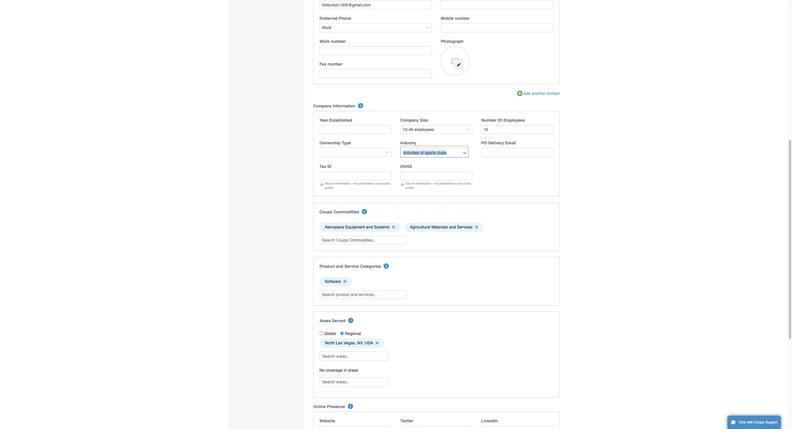 Task type: vqa. For each thing, say whether or not it's contained in the screenshot.
middle Additional Information image
yes



Task type: describe. For each thing, give the bounding box(es) containing it.
profile for duns
[[406, 186, 414, 190]]

employees
[[504, 118, 525, 123]]

Tax ID text field
[[320, 171, 392, 180]]

website
[[320, 419, 335, 423]]

preferred
[[320, 16, 338, 21]]

Search Coupa Commodities... field
[[320, 236, 407, 245]]

aerospace equipment and systems option
[[320, 223, 401, 232]]

PO Delivery Email text field
[[482, 148, 554, 157]]

online
[[313, 404, 326, 409]]

mobile
[[441, 16, 454, 21]]

Search product and services... field
[[320, 290, 407, 299]]

photograph
[[441, 39, 464, 44]]

Search areas... text field
[[320, 378, 388, 387]]

materials
[[432, 225, 448, 230]]

las
[[336, 341, 343, 345]]

Search areas... text field
[[320, 352, 388, 361]]

selected list box for coupa commodities
[[318, 221, 556, 233]]

coverage
[[326, 368, 343, 373]]

company for company size
[[401, 118, 419, 123]]

ownership type
[[320, 141, 351, 145]]

work number
[[320, 39, 346, 44]]

published for duns
[[440, 182, 453, 185]]

to for tax id
[[373, 182, 375, 185]]

and for materials
[[450, 225, 456, 230]]

support
[[766, 420, 778, 425]]

0 vertical spatial coupa
[[320, 210, 333, 214]]

established
[[330, 118, 352, 123]]

year established
[[320, 118, 352, 123]]

add another contact
[[524, 91, 560, 96]]

software
[[325, 279, 341, 284]]

areas
[[320, 319, 331, 323]]

profile for tax id
[[325, 186, 333, 190]]

no coverage in areas
[[320, 368, 359, 373]]

chat with coupa support
[[739, 420, 778, 425]]

vegas,
[[344, 341, 356, 345]]

fax
[[320, 62, 327, 67]]

- for duns
[[433, 182, 434, 185]]

email
[[506, 141, 517, 145]]

po delivery email
[[482, 141, 517, 145]]

coupa commodities
[[320, 210, 360, 214]]

photograph image
[[441, 46, 470, 76]]

information for tax id
[[336, 182, 351, 185]]

ownership
[[320, 141, 341, 145]]

Mobile number text field
[[441, 23, 554, 32]]

number for work number
[[331, 39, 346, 44]]

number for mobile number
[[455, 16, 470, 21]]

aerospace equipment and systems
[[325, 225, 390, 230]]

not for tax id
[[354, 182, 358, 185]]

tax id
[[320, 164, 332, 169]]

systems
[[374, 225, 390, 230]]

nv,
[[358, 341, 364, 345]]

not for duns
[[435, 182, 439, 185]]

work
[[320, 39, 330, 44]]

north las vegas, nv, usa option
[[320, 339, 385, 348]]

company information
[[313, 104, 356, 108]]

number for fax number
[[328, 62, 343, 67]]

add another contact button
[[518, 91, 560, 97]]

Role text field
[[441, 1, 554, 9]]

agricultural materials and services option
[[405, 223, 484, 232]]

coupa inside button
[[755, 420, 765, 425]]

global
[[325, 331, 336, 336]]

services
[[457, 225, 473, 230]]

company size
[[401, 118, 429, 123]]

your for duns
[[457, 182, 463, 185]]

phone
[[339, 16, 352, 21]]

aerospace
[[325, 225, 345, 230]]



Task type: locate. For each thing, give the bounding box(es) containing it.
0 horizontal spatial company
[[313, 104, 332, 108]]

not
[[354, 182, 358, 185], [435, 182, 439, 185]]

1 published from the left
[[359, 182, 372, 185]]

1 not from the left
[[354, 182, 358, 185]]

2 vertical spatial number
[[328, 62, 343, 67]]

size
[[420, 118, 429, 123]]

information for duns
[[417, 182, 432, 185]]

2 secure from the left
[[406, 182, 416, 185]]

2 profile from the left
[[406, 186, 414, 190]]

1 horizontal spatial secure
[[406, 182, 416, 185]]

to
[[373, 182, 375, 185], [454, 182, 456, 185]]

usa
[[365, 341, 374, 345]]

coupa right with
[[755, 420, 765, 425]]

DUNS text field
[[401, 171, 473, 180]]

additional information image
[[358, 103, 364, 108], [362, 209, 367, 214]]

north
[[325, 341, 335, 345]]

published for tax id
[[359, 182, 372, 185]]

1 vertical spatial additional information image
[[349, 318, 354, 323]]

1 your from the left
[[376, 182, 382, 185]]

0 vertical spatial number
[[455, 16, 470, 21]]

1 vertical spatial coupa
[[755, 420, 765, 425]]

2 vertical spatial additional information image
[[348, 404, 353, 409]]

secure information - not published to your public profile down duns text box
[[406, 182, 472, 190]]

not down duns text box
[[435, 182, 439, 185]]

0 horizontal spatial not
[[354, 182, 358, 185]]

additional information image
[[384, 264, 389, 269], [349, 318, 354, 323], [348, 404, 353, 409]]

1 horizontal spatial and
[[366, 225, 373, 230]]

your down duns text box
[[457, 182, 463, 185]]

company for company information
[[313, 104, 332, 108]]

secure information - not published to your public profile for tax id
[[325, 182, 391, 190]]

company
[[313, 104, 332, 108], [401, 118, 419, 123]]

equipment
[[346, 225, 365, 230]]

north las vegas, nv, usa
[[325, 341, 374, 345]]

duns
[[401, 164, 412, 169]]

and
[[366, 225, 373, 230], [450, 225, 456, 230], [336, 264, 344, 269]]

1 horizontal spatial public
[[464, 182, 472, 185]]

secure information - not published to your public profile for duns
[[406, 182, 472, 190]]

number right mobile
[[455, 16, 470, 21]]

1 horizontal spatial to
[[454, 182, 456, 185]]

tax
[[320, 164, 327, 169]]

information down tax id text field
[[336, 182, 351, 185]]

2 published from the left
[[440, 182, 453, 185]]

1 horizontal spatial profile
[[406, 186, 414, 190]]

additional information image for coupa commodities
[[362, 209, 367, 214]]

Twitter text field
[[401, 426, 473, 429]]

- down duns text box
[[433, 182, 434, 185]]

product and service categories
[[320, 264, 381, 269]]

secure down id
[[325, 182, 335, 185]]

with
[[748, 420, 754, 425]]

selected areas list box
[[318, 337, 556, 349]]

to for duns
[[454, 182, 456, 185]]

mobile number
[[441, 16, 470, 21]]

and left systems
[[366, 225, 373, 230]]

0 vertical spatial company
[[313, 104, 332, 108]]

1 vertical spatial additional information image
[[362, 209, 367, 214]]

coupa up the aerospace in the left of the page
[[320, 210, 333, 214]]

1 horizontal spatial published
[[440, 182, 453, 185]]

1 horizontal spatial -
[[433, 182, 434, 185]]

information up established
[[333, 104, 356, 108]]

1 vertical spatial company
[[401, 118, 419, 123]]

Number Of Employees text field
[[482, 125, 554, 134]]

selected list box containing aerospace equipment and systems
[[318, 221, 556, 233]]

0 horizontal spatial coupa
[[320, 210, 333, 214]]

0 vertical spatial additional information image
[[384, 264, 389, 269]]

public for tax id
[[383, 182, 391, 185]]

2 not from the left
[[435, 182, 439, 185]]

0 horizontal spatial profile
[[325, 186, 333, 190]]

id
[[328, 164, 332, 169]]

to down duns text box
[[454, 182, 456, 185]]

public for duns
[[464, 182, 472, 185]]

type
[[342, 141, 351, 145]]

areas served
[[320, 319, 346, 323]]

profile down duns
[[406, 186, 414, 190]]

secure for tax id
[[325, 182, 335, 185]]

twitter
[[401, 419, 414, 423]]

additional information image for company information
[[358, 103, 364, 108]]

not down tax id text field
[[354, 182, 358, 185]]

public
[[383, 182, 391, 185], [464, 182, 472, 185]]

to down tax id text field
[[373, 182, 375, 185]]

1 horizontal spatial coupa
[[755, 420, 765, 425]]

your for tax id
[[376, 182, 382, 185]]

secure
[[325, 182, 335, 185], [406, 182, 416, 185]]

2 your from the left
[[457, 182, 463, 185]]

2 to from the left
[[454, 182, 456, 185]]

secure information - not published to your public profile
[[325, 182, 391, 190], [406, 182, 472, 190]]

in
[[344, 368, 347, 373]]

information
[[333, 104, 356, 108], [336, 182, 351, 185], [417, 182, 432, 185]]

profile down id
[[325, 186, 333, 190]]

number right the work
[[331, 39, 346, 44]]

agricultural materials and services
[[410, 225, 473, 230]]

2 public from the left
[[464, 182, 472, 185]]

0 vertical spatial additional information image
[[358, 103, 364, 108]]

areas
[[348, 368, 359, 373]]

1 vertical spatial number
[[331, 39, 346, 44]]

and for equipment
[[366, 225, 373, 230]]

1 profile from the left
[[325, 186, 333, 190]]

0 horizontal spatial -
[[352, 182, 353, 185]]

0 horizontal spatial your
[[376, 182, 382, 185]]

Fax number text field
[[320, 69, 432, 78]]

1 to from the left
[[373, 182, 375, 185]]

None radio
[[341, 332, 344, 336]]

-
[[352, 182, 353, 185], [433, 182, 434, 185]]

secure down duns
[[406, 182, 416, 185]]

number right fax
[[328, 62, 343, 67]]

1 secure information - not published to your public profile from the left
[[325, 182, 391, 190]]

additional information image up aerospace equipment and systems option
[[362, 209, 367, 214]]

categories
[[360, 264, 381, 269]]

your down tax id text field
[[376, 182, 382, 185]]

secure for duns
[[406, 182, 416, 185]]

1 horizontal spatial your
[[457, 182, 463, 185]]

software option
[[320, 277, 352, 286]]

chat with coupa support button
[[728, 416, 782, 429]]

1 secure from the left
[[325, 182, 335, 185]]

number
[[455, 16, 470, 21], [331, 39, 346, 44], [328, 62, 343, 67]]

no
[[320, 368, 325, 373]]

secure information - not published to your public profile down tax id text field
[[325, 182, 391, 190]]

industry
[[401, 141, 417, 145]]

preferred phone
[[320, 16, 352, 21]]

and left services
[[450, 225, 456, 230]]

number of employees
[[482, 118, 525, 123]]

0 horizontal spatial to
[[373, 182, 375, 185]]

online presence
[[313, 404, 345, 409]]

add
[[524, 91, 531, 96]]

and left service
[[336, 264, 344, 269]]

chat
[[739, 420, 747, 425]]

- down tax id text field
[[352, 182, 353, 185]]

information down duns text box
[[417, 182, 432, 185]]

agricultural
[[410, 225, 431, 230]]

0 horizontal spatial published
[[359, 182, 372, 185]]

another
[[532, 91, 546, 96]]

- for tax id
[[352, 182, 353, 185]]

company left size
[[401, 118, 419, 123]]

selected list box
[[318, 221, 556, 233], [318, 276, 556, 288]]

Work number text field
[[320, 46, 432, 55]]

additional information image for online presence
[[348, 404, 353, 409]]

None text field
[[320, 1, 432, 9]]

1 - from the left
[[352, 182, 353, 185]]

additional information image right served
[[349, 318, 354, 323]]

product
[[320, 264, 335, 269]]

additional information image for areas served
[[349, 318, 354, 323]]

2 - from the left
[[433, 182, 434, 185]]

2 selected list box from the top
[[318, 276, 556, 288]]

0 vertical spatial selected list box
[[318, 221, 556, 233]]

additional information image right presence
[[348, 404, 353, 409]]

0 horizontal spatial and
[[336, 264, 344, 269]]

None radio
[[320, 332, 324, 336]]

delivery
[[489, 141, 505, 145]]

change image image
[[457, 63, 461, 67]]

service
[[345, 264, 359, 269]]

Industry text field
[[401, 148, 469, 157]]

additional information image for product and service categories
[[384, 264, 389, 269]]

year
[[320, 118, 328, 123]]

regional
[[345, 331, 361, 336]]

published down tax id text field
[[359, 182, 372, 185]]

published
[[359, 182, 372, 185], [440, 182, 453, 185]]

coupa
[[320, 210, 333, 214], [755, 420, 765, 425]]

linkedin
[[482, 419, 498, 423]]

selected list box for product and service categories
[[318, 276, 556, 288]]

1 horizontal spatial company
[[401, 118, 419, 123]]

served
[[332, 319, 346, 323]]

1 public from the left
[[383, 182, 391, 185]]

profile
[[325, 186, 333, 190], [406, 186, 414, 190]]

fax number
[[320, 62, 343, 67]]

LinkedIn text field
[[482, 426, 554, 429]]

Website text field
[[320, 426, 392, 429]]

2 horizontal spatial and
[[450, 225, 456, 230]]

presence
[[327, 404, 345, 409]]

Year Established text field
[[320, 125, 392, 134]]

1 horizontal spatial not
[[435, 182, 439, 185]]

company up year
[[313, 104, 332, 108]]

number
[[482, 118, 497, 123]]

1 selected list box from the top
[[318, 221, 556, 233]]

commodities
[[334, 210, 360, 214]]

selected list box containing software
[[318, 276, 556, 288]]

0 horizontal spatial secure
[[325, 182, 335, 185]]

your
[[376, 182, 382, 185], [457, 182, 463, 185]]

0 horizontal spatial public
[[383, 182, 391, 185]]

additional information image right the categories
[[384, 264, 389, 269]]

contact
[[547, 91, 560, 96]]

1 vertical spatial selected list box
[[318, 276, 556, 288]]

of
[[498, 118, 503, 123]]

1 horizontal spatial secure information - not published to your public profile
[[406, 182, 472, 190]]

published down duns text box
[[440, 182, 453, 185]]

2 secure information - not published to your public profile from the left
[[406, 182, 472, 190]]

additional information image up year established text box
[[358, 103, 364, 108]]

0 horizontal spatial secure information - not published to your public profile
[[325, 182, 391, 190]]

po
[[482, 141, 488, 145]]



